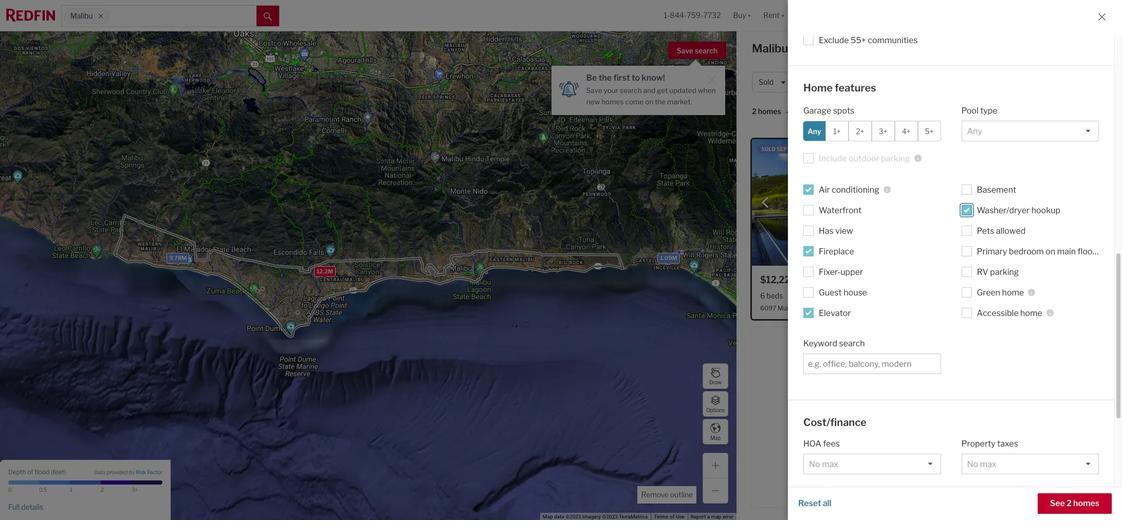 Task type: locate. For each thing, give the bounding box(es) containing it.
2 6 from the left
[[789, 292, 794, 300]]

sold up guest house
[[835, 277, 848, 285]]

$12,223,000
[[761, 275, 819, 285]]

save down 844-
[[677, 46, 694, 55]]

1 horizontal spatial save
[[677, 46, 694, 55]]

0 horizontal spatial baths
[[795, 292, 814, 300]]

save
[[677, 46, 694, 55], [587, 86, 603, 95]]

0 horizontal spatial ©2023
[[566, 514, 581, 520]]

2 horizontal spatial price
[[1026, 277, 1041, 285]]

0 horizontal spatial parking
[[882, 154, 911, 164]]

0.5
[[39, 487, 47, 493]]

accessible
[[978, 309, 1019, 318]]

homes right the 'see'
[[1074, 499, 1100, 509]]

home for green home
[[1003, 288, 1025, 298]]

acres
[[888, 292, 906, 300]]

beds up 6097 at right
[[767, 292, 784, 300]]

)
[[64, 468, 66, 476]]

1 vertical spatial homes
[[759, 107, 782, 116]]

last for $9,775,000
[[998, 277, 1011, 285]]

parking up green home
[[991, 267, 1020, 277]]

multi-
[[903, 78, 923, 87]]

1 vertical spatial home
[[1021, 309, 1043, 318]]

price up house
[[849, 277, 864, 285]]

save up new
[[587, 86, 603, 95]]

view
[[836, 226, 854, 236]]

malibu, down 10,000
[[817, 305, 837, 312]]

ca down 11,001 sq ft
[[1039, 305, 1048, 312]]

last inside $9,775,000 last sold price
[[998, 277, 1011, 285]]

last up the guest
[[821, 277, 834, 285]]

price inside $12,223,000 last sold price
[[849, 277, 864, 285]]

accepted financing
[[962, 485, 1037, 495]]

844-
[[670, 11, 687, 20]]

13,
[[789, 146, 796, 152]]

map left data
[[543, 514, 553, 520]]

1 horizontal spatial ©2023
[[603, 514, 618, 520]]

sold inside $12,223,000 last sold price
[[835, 277, 848, 285]]

Any radio
[[803, 121, 827, 141]]

baths for $12,223,000
[[795, 292, 814, 300]]

2 inside 2 homes • sort : recommended
[[752, 107, 757, 116]]

upper
[[841, 267, 864, 277]]

0 vertical spatial homes
[[602, 98, 624, 106]]

of for depth
[[27, 468, 33, 476]]

1+
[[834, 127, 841, 136]]

6 up murphy
[[789, 292, 794, 300]]

error
[[723, 514, 734, 520]]

2 vertical spatial homes
[[1074, 499, 1100, 509]]

1 horizontal spatial 2
[[752, 107, 757, 116]]

©2023 right imagery in the right of the page
[[603, 514, 618, 520]]

options button
[[703, 391, 729, 417]]

$9,775,000
[[942, 275, 996, 285]]

(
[[51, 468, 53, 476]]

10,000 sq ft
[[820, 292, 861, 300]]

be
[[587, 73, 597, 83]]

draw button
[[703, 364, 729, 389]]

1 horizontal spatial sq
[[1028, 292, 1036, 300]]

table button
[[1082, 109, 1107, 124]]

2 horizontal spatial malibu,
[[1017, 305, 1038, 312]]

pacific
[[963, 305, 983, 312]]

risk factor link
[[136, 470, 163, 477]]

0 vertical spatial map
[[711, 435, 721, 441]]

of left "flood"
[[27, 468, 33, 476]]

0 vertical spatial the
[[599, 73, 612, 83]]

provided
[[107, 470, 128, 476]]

see 2 homes button
[[1038, 494, 1113, 514]]

sold
[[759, 78, 774, 87], [835, 277, 848, 285], [1012, 277, 1025, 285]]

1 horizontal spatial malibu,
[[817, 305, 837, 312]]

90265
[[848, 305, 869, 312], [1049, 305, 1069, 312]]

accepted
[[962, 485, 999, 495]]

sold up 2 homes • sort : recommended
[[759, 78, 774, 87]]

1 ft from the left
[[856, 292, 861, 300]]

of left use
[[670, 514, 675, 520]]

on down and
[[646, 98, 654, 106]]

homes down your
[[602, 98, 624, 106]]

1 beds from the left
[[767, 292, 784, 300]]

1 vertical spatial map
[[543, 514, 553, 520]]

data
[[554, 514, 565, 520]]

recommended button
[[811, 107, 873, 117]]

2 right the 'see'
[[1067, 499, 1072, 509]]

2 horizontal spatial sold
[[1012, 277, 1025, 285]]

homes
[[813, 42, 851, 55]]

e.g. office, balcony, modern text field
[[809, 360, 937, 369]]

the right be
[[599, 73, 612, 83]]

sq right 11,001
[[1028, 292, 1036, 300]]

save search button
[[668, 42, 727, 59]]

baths up the way,
[[795, 292, 814, 300]]

2 vertical spatial 2
[[1067, 499, 1072, 509]]

when
[[698, 86, 716, 95]]

3+ down by
[[132, 487, 138, 493]]

2 last from the left
[[998, 277, 1011, 285]]

1 vertical spatial 2
[[101, 487, 104, 493]]

save inside save your search and get updated when new homes come on the market.
[[587, 86, 603, 95]]

baths up coast
[[980, 292, 999, 300]]

sold for $9,775,000
[[1012, 277, 1025, 285]]

remove outline
[[642, 491, 693, 499]]

2 vertical spatial search
[[840, 339, 865, 349]]

map for map data ©2023  imagery ©2023 terrametrics
[[543, 514, 553, 520]]

save your search and get updated when new homes come on the market.
[[587, 86, 716, 106]]

0 horizontal spatial of
[[27, 468, 33, 476]]

parking
[[882, 154, 911, 164], [991, 267, 1020, 277]]

homes left •
[[759, 107, 782, 116]]

2 horizontal spatial search
[[840, 339, 865, 349]]

6 for 6 baths
[[789, 292, 794, 300]]

1 horizontal spatial the
[[655, 98, 666, 106]]

option group
[[803, 121, 942, 141]]

1 horizontal spatial 6
[[789, 292, 794, 300]]

1 horizontal spatial of
[[670, 514, 675, 520]]

6 up 6097 at right
[[761, 292, 765, 300]]

1 vertical spatial save
[[587, 86, 603, 95]]

map down 'options'
[[711, 435, 721, 441]]

list box
[[962, 121, 1100, 141], [804, 454, 941, 474], [962, 454, 1100, 474], [804, 500, 864, 521], [881, 500, 941, 521], [962, 500, 1100, 521]]

ft right 11,001
[[1037, 292, 1043, 300]]

10 baths
[[970, 292, 999, 300]]

0 horizontal spatial on
[[646, 98, 654, 106]]

feet
[[53, 468, 64, 476]]

save inside save search button
[[677, 46, 694, 55]]

1 vertical spatial on
[[1046, 247, 1056, 257]]

beds right the 7
[[948, 292, 965, 300]]

1 horizontal spatial price
[[849, 277, 864, 285]]

price inside $9,775,000 last sold price
[[1026, 277, 1041, 285]]

1-844-759-7732
[[664, 11, 721, 20]]

0 horizontal spatial 2
[[101, 487, 104, 493]]

home up hwy,
[[1003, 288, 1025, 298]]

search down 7732
[[695, 46, 718, 55]]

price inside "button"
[[804, 78, 822, 87]]

photo of 6097 murphy way, malibu, ca 90265 image
[[752, 139, 924, 266]]

0 horizontal spatial sold
[[759, 78, 774, 87]]

2 sq from the left
[[1028, 292, 1036, 300]]

last up green home
[[998, 277, 1011, 285]]

ft for $12,223,000
[[856, 292, 861, 300]]

1 vertical spatial 3+
[[132, 487, 138, 493]]

0 horizontal spatial 6
[[761, 292, 765, 300]]

sold inside button
[[759, 78, 774, 87]]

3+ right 2+ radio
[[879, 127, 888, 136]]

2 horizontal spatial 2
[[1067, 499, 1072, 509]]

$9,775,000 last sold price
[[942, 275, 1041, 285]]

1 horizontal spatial baths
[[980, 292, 999, 300]]

garage
[[804, 106, 832, 116]]

full
[[8, 503, 20, 512]]

0 horizontal spatial save
[[587, 86, 603, 95]]

0 horizontal spatial last
[[821, 277, 834, 285]]

2 baths from the left
[[980, 292, 999, 300]]

1 horizontal spatial 3+
[[879, 127, 888, 136]]

map for map
[[711, 435, 721, 441]]

home features
[[804, 82, 877, 94]]

search up the come
[[620, 86, 642, 95]]

hwy,
[[1003, 305, 1016, 312]]

sold sep 13, 2023
[[762, 146, 810, 152]]

1 vertical spatial of
[[670, 514, 675, 520]]

exclude
[[819, 35, 849, 45]]

family,
[[923, 78, 946, 87]]

2 90265 from the left
[[1049, 305, 1069, 312]]

home down 11,001 sq ft
[[1021, 309, 1043, 318]]

©2023 right data
[[566, 514, 581, 520]]

0 horizontal spatial sq
[[846, 292, 854, 300]]

price up garage
[[804, 78, 822, 87]]

ca left homes
[[794, 42, 810, 55]]

the inside save your search and get updated when new homes come on the market.
[[655, 98, 666, 106]]

depth of flood ( feet )
[[8, 468, 66, 476]]

6 baths
[[789, 292, 814, 300]]

2 horizontal spatial homes
[[1074, 499, 1100, 509]]

1 vertical spatial search
[[620, 86, 642, 95]]

5+
[[926, 127, 934, 136]]

2 left •
[[752, 107, 757, 116]]

ca down 10,000 sq ft
[[838, 305, 847, 312]]

2 beds from the left
[[948, 292, 965, 300]]

map data ©2023  imagery ©2023 terrametrics
[[543, 514, 648, 520]]

0 horizontal spatial beds
[[767, 292, 784, 300]]

1 horizontal spatial homes
[[759, 107, 782, 116]]

homes inside save your search and get updated when new homes come on the market.
[[602, 98, 624, 106]]

map
[[712, 514, 722, 520]]

baths
[[795, 292, 814, 300], [980, 292, 999, 300]]

see
[[1051, 499, 1066, 509]]

malibu, up sold button
[[752, 42, 791, 55]]

house, condo, multi-family, land button
[[846, 72, 964, 93]]

cost/finance
[[804, 417, 867, 429]]

1 90265 from the left
[[848, 305, 869, 312]]

0 vertical spatial home
[[1003, 288, 1025, 298]]

for
[[853, 42, 869, 55]]

sold up 11,001
[[1012, 277, 1025, 285]]

option group containing any
[[803, 121, 942, 141]]

1 baths from the left
[[795, 292, 814, 300]]

flood
[[35, 468, 49, 476]]

last inside $12,223,000 last sold price
[[821, 277, 834, 285]]

1 horizontal spatial map
[[711, 435, 721, 441]]

full details
[[8, 503, 43, 512]]

6 beds
[[761, 292, 784, 300]]

0 vertical spatial save
[[677, 46, 694, 55]]

search inside button
[[695, 46, 718, 55]]

0 vertical spatial search
[[695, 46, 718, 55]]

the down "get"
[[655, 98, 666, 106]]

0 horizontal spatial map
[[543, 514, 553, 520]]

1 6 from the left
[[761, 292, 765, 300]]

1 sq from the left
[[846, 292, 854, 300]]

0 horizontal spatial ft
[[856, 292, 861, 300]]

2 down data
[[101, 487, 104, 493]]

exclude 55+ communities
[[819, 35, 918, 45]]

90265 right accessible home
[[1049, 305, 1069, 312]]

price
[[804, 78, 822, 87], [849, 277, 864, 285], [1026, 277, 1041, 285]]

list box for accepted financing
[[962, 500, 1100, 521]]

1 vertical spatial parking
[[991, 267, 1020, 277]]

by
[[129, 470, 135, 476]]

remove malibu image
[[98, 13, 104, 19]]

1 horizontal spatial ft
[[1037, 292, 1043, 300]]

on left main
[[1046, 247, 1056, 257]]

sold inside $9,775,000 last sold price
[[1012, 277, 1025, 285]]

1 horizontal spatial sold
[[835, 277, 848, 285]]

0 vertical spatial of
[[27, 468, 33, 476]]

ft left 17.00
[[856, 292, 861, 300]]

0 horizontal spatial 90265
[[848, 305, 869, 312]]

parking down 4+
[[882, 154, 911, 164]]

allowed
[[997, 226, 1026, 236]]

sort
[[794, 107, 809, 116]]

1 horizontal spatial search
[[695, 46, 718, 55]]

get
[[657, 86, 668, 95]]

search up e.g. office, balcony, modern text box
[[840, 339, 865, 349]]

map inside button
[[711, 435, 721, 441]]

primary bedroom on main floor
[[978, 247, 1096, 257]]

1 vertical spatial the
[[655, 98, 666, 106]]

1 horizontal spatial beds
[[948, 292, 965, 300]]

beds
[[767, 292, 784, 300], [948, 292, 965, 300]]

2 horizontal spatial ca
[[1039, 305, 1048, 312]]

0 vertical spatial 3+
[[879, 127, 888, 136]]

malibu, down 11,001 sq ft
[[1017, 305, 1038, 312]]

90265 down house
[[848, 305, 869, 312]]

primary
[[978, 247, 1008, 257]]

1 horizontal spatial 90265
[[1049, 305, 1069, 312]]

sq right 10,000
[[846, 292, 854, 300]]

17.00 acres (lot)
[[867, 292, 921, 300]]

0 horizontal spatial search
[[620, 86, 642, 95]]

0 horizontal spatial price
[[804, 78, 822, 87]]

price up 11,001 sq ft
[[1026, 277, 1041, 285]]

0 vertical spatial on
[[646, 98, 654, 106]]

1 last from the left
[[821, 277, 834, 285]]

2+ radio
[[849, 121, 872, 141]]

2 ft from the left
[[1037, 292, 1043, 300]]

1 horizontal spatial last
[[998, 277, 1011, 285]]

1 horizontal spatial parking
[[991, 267, 1020, 277]]

save for save your search and get updated when new homes come on the market.
[[587, 86, 603, 95]]

ft
[[856, 292, 861, 300], [1037, 292, 1043, 300]]

0 horizontal spatial homes
[[602, 98, 624, 106]]

of
[[27, 468, 33, 476], [670, 514, 675, 520]]

12.2m
[[317, 268, 333, 275]]

0 vertical spatial 2
[[752, 107, 757, 116]]



Task type: describe. For each thing, give the bounding box(es) containing it.
draw
[[710, 379, 722, 385]]

pets allowed
[[978, 226, 1026, 236]]

reset
[[799, 499, 822, 509]]

list box for property taxes
[[962, 454, 1100, 474]]

1 ©2023 from the left
[[566, 514, 581, 520]]

32453 pacific coast hwy, malibu, ca 90265
[[942, 305, 1069, 312]]

beds for $12,223,000
[[767, 292, 784, 300]]

0 vertical spatial parking
[[882, 154, 911, 164]]

beds for $9,775,000
[[948, 292, 965, 300]]

price/sq. ft.
[[804, 485, 848, 495]]

washer/dryer hookup
[[978, 206, 1061, 216]]

hoa
[[804, 439, 822, 449]]

use
[[676, 514, 685, 520]]

reset all
[[799, 499, 832, 509]]

report a map error link
[[691, 514, 734, 520]]

sq for $12,223,000
[[846, 292, 854, 300]]

murphy
[[778, 305, 800, 312]]

pets
[[978, 226, 995, 236]]

1 horizontal spatial ca
[[838, 305, 847, 312]]

a
[[708, 514, 710, 520]]

search inside save your search and get updated when new homes come on the market.
[[620, 86, 642, 95]]

main
[[1058, 247, 1077, 257]]

property taxes
[[962, 439, 1019, 449]]

baths for $9,775,000
[[980, 292, 999, 300]]

malibu
[[70, 12, 93, 20]]

reset all button
[[799, 494, 832, 514]]

rv
[[978, 267, 989, 277]]

1-
[[664, 11, 670, 20]]

2023
[[797, 146, 810, 152]]

sold for $12,223,000
[[835, 277, 848, 285]]

first
[[614, 73, 630, 83]]

features
[[835, 82, 877, 94]]

$12,223,000 last sold price
[[761, 275, 864, 285]]

new
[[587, 98, 600, 106]]

way,
[[802, 305, 815, 312]]

9.78m
[[169, 254, 187, 262]]

price for $9,775,000
[[1026, 277, 1041, 285]]

save for save search
[[677, 46, 694, 55]]

imagery
[[583, 514, 601, 520]]

list box for pool type
[[962, 121, 1100, 141]]

of for terms
[[670, 514, 675, 520]]

6 for 6 beds
[[761, 292, 765, 300]]

green
[[978, 288, 1001, 298]]

photo of 32453 pacific coast hwy, malibu, ca 90265 image
[[934, 139, 1106, 266]]

6097 murphy way, malibu, ca 90265
[[761, 305, 869, 312]]

map button
[[703, 419, 729, 445]]

2 homes • sort : recommended
[[752, 107, 865, 117]]

0
[[8, 487, 12, 493]]

pool
[[962, 106, 979, 116]]

0 horizontal spatial malibu,
[[752, 42, 791, 55]]

price/sq.
[[804, 485, 839, 495]]

malibu, ca homes for sale
[[752, 42, 894, 55]]

remove
[[642, 491, 669, 499]]

submit search image
[[264, 12, 272, 20]]

2 inside button
[[1067, 499, 1072, 509]]

data
[[94, 470, 106, 476]]

0 horizontal spatial the
[[599, 73, 612, 83]]

come
[[626, 98, 644, 106]]

air conditioning
[[819, 185, 880, 195]]

search for keyword search
[[840, 339, 865, 349]]

fixer-upper
[[819, 267, 864, 277]]

report
[[691, 514, 706, 520]]

keyword
[[804, 339, 838, 349]]

all
[[823, 499, 832, 509]]

759-
[[687, 11, 704, 20]]

land
[[947, 78, 964, 87]]

data provided by risk factor
[[94, 470, 163, 476]]

2 for 2 homes • sort : recommended
[[752, 107, 757, 116]]

1 horizontal spatial on
[[1046, 247, 1056, 257]]

hookup
[[1032, 206, 1061, 216]]

pool type
[[962, 106, 998, 116]]

sep
[[777, 146, 788, 152]]

options
[[707, 407, 725, 413]]

house,
[[852, 78, 876, 87]]

google image
[[3, 507, 37, 521]]

0 horizontal spatial 3+
[[132, 487, 138, 493]]

0 horizontal spatial ca
[[794, 42, 810, 55]]

market.
[[668, 98, 692, 106]]

coast
[[984, 305, 1001, 312]]

on inside save your search and get updated when new homes come on the market.
[[646, 98, 654, 106]]

taxes
[[998, 439, 1019, 449]]

•
[[787, 108, 789, 117]]

home for accessible home
[[1021, 309, 1043, 318]]

11,001 sq ft
[[1005, 292, 1043, 300]]

to
[[632, 73, 640, 83]]

homes inside "see 2 homes" button
[[1074, 499, 1100, 509]]

depth
[[8, 468, 26, 476]]

homes inside 2 homes • sort : recommended
[[759, 107, 782, 116]]

waterfront
[[819, 206, 862, 216]]

:
[[809, 107, 811, 116]]

3+ inside radio
[[879, 127, 888, 136]]

financing
[[1001, 485, 1037, 495]]

include
[[819, 154, 847, 164]]

2 ©2023 from the left
[[603, 514, 618, 520]]

be the first to know! dialog
[[552, 60, 726, 115]]

1
[[70, 487, 72, 493]]

1.09m
[[660, 254, 678, 262]]

4+ radio
[[895, 121, 918, 141]]

price for $12,223,000
[[849, 277, 864, 285]]

property
[[962, 439, 996, 449]]

communities
[[868, 35, 918, 45]]

terrametrics
[[619, 514, 648, 520]]

previous button image
[[761, 198, 771, 208]]

include outdoor parking
[[819, 154, 911, 164]]

5+ radio
[[918, 121, 942, 141]]

ft for $9,775,000
[[1037, 292, 1043, 300]]

1+ radio
[[826, 121, 849, 141]]

sq for $9,775,000
[[1028, 292, 1036, 300]]

garage spots
[[804, 106, 855, 116]]

2 for 2
[[101, 487, 104, 493]]

list box for hoa fees
[[804, 454, 941, 474]]

last for $12,223,000
[[821, 277, 834, 285]]

remove outline button
[[638, 487, 697, 504]]

map region
[[0, 0, 785, 521]]

sale
[[871, 42, 894, 55]]

fees
[[824, 439, 840, 449]]

know!
[[642, 73, 665, 83]]

fixer-
[[819, 267, 841, 277]]

6097
[[761, 305, 777, 312]]

3+ radio
[[872, 121, 895, 141]]

guest
[[819, 288, 842, 298]]

outline
[[671, 491, 693, 499]]

10
[[970, 292, 979, 300]]

fireplace
[[819, 247, 855, 257]]

search for save search
[[695, 46, 718, 55]]

table
[[1085, 110, 1105, 119]]



Task type: vqa. For each thing, say whether or not it's contained in the screenshot.
Accessible home's home
yes



